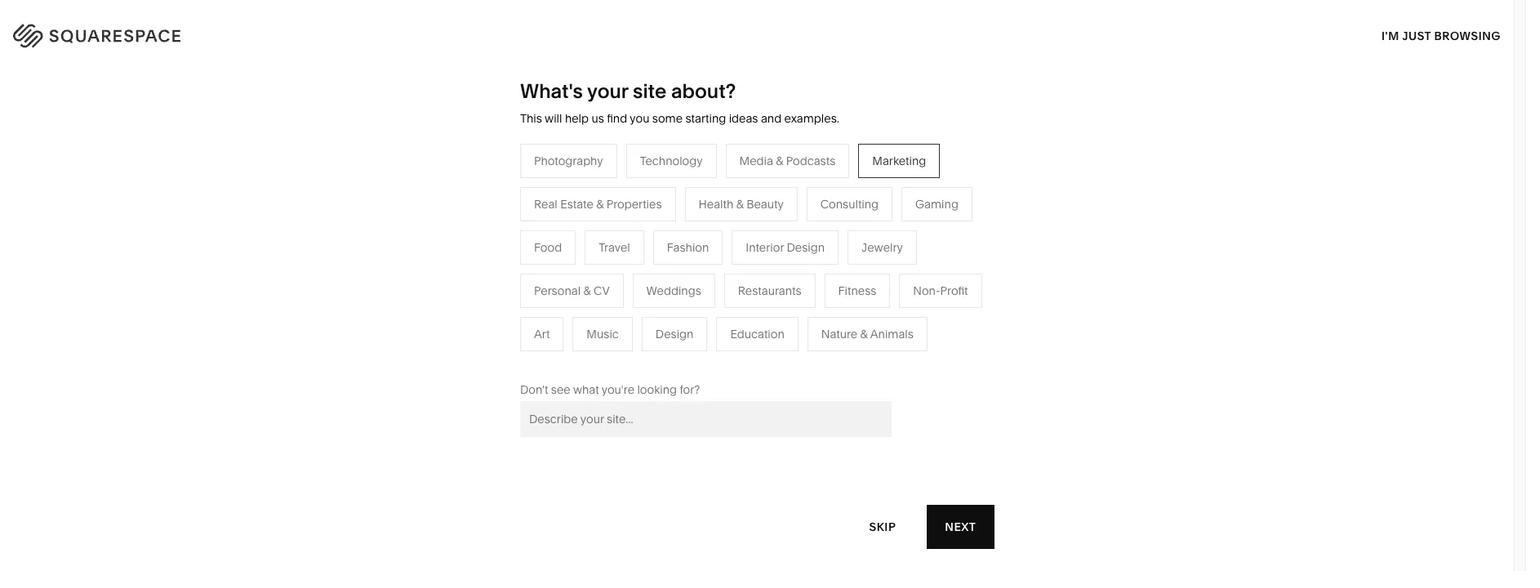Task type: vqa. For each thing, say whether or not it's contained in the screenshot.
THE KEARNY image
no



Task type: describe. For each thing, give the bounding box(es) containing it.
community
[[417, 300, 480, 315]]

0 horizontal spatial media
[[590, 276, 623, 291]]

media & podcasts inside radio
[[740, 153, 836, 168]]

& inside nature & animals option
[[861, 327, 868, 341]]

nature inside option
[[822, 327, 858, 341]]

in
[[1482, 25, 1494, 40]]

Fitness radio
[[825, 274, 891, 308]]

skip
[[870, 519, 897, 534]]

next button
[[927, 505, 994, 549]]

Gaming radio
[[902, 187, 973, 221]]

skip button
[[852, 504, 915, 549]]

& inside real estate & properties option
[[597, 197, 604, 211]]

just
[[1403, 28, 1432, 43]]

jewelry
[[862, 240, 903, 255]]

fitness inside radio
[[839, 283, 877, 298]]

Jewelry radio
[[848, 230, 917, 265]]

and
[[761, 111, 782, 126]]

site
[[633, 79, 667, 103]]

& down home & decor
[[801, 251, 809, 266]]

photography
[[534, 153, 603, 168]]

i'm just browsing link
[[1382, 13, 1502, 58]]

design inside option
[[656, 327, 694, 341]]

& inside the health & beauty 'radio'
[[737, 197, 744, 211]]

Marketing radio
[[859, 144, 941, 178]]

personal
[[534, 283, 581, 298]]

Art radio
[[520, 317, 564, 351]]

music
[[587, 327, 619, 341]]

decor
[[808, 227, 841, 242]]

Don't see what you're looking for? field
[[520, 401, 892, 437]]

what's
[[520, 79, 583, 103]]

i'm just browsing
[[1382, 28, 1502, 43]]

you're
[[602, 382, 635, 397]]

Non-Profit radio
[[900, 274, 982, 308]]

education
[[731, 327, 785, 341]]

you
[[630, 111, 650, 126]]

events
[[590, 300, 625, 315]]

fashion
[[667, 240, 709, 255]]

art
[[534, 327, 550, 341]]

0 horizontal spatial podcasts
[[636, 276, 686, 291]]

animals inside option
[[871, 327, 914, 341]]

some
[[653, 111, 683, 126]]

Real Estate & Properties radio
[[520, 187, 676, 221]]

health
[[699, 197, 734, 211]]

profits
[[520, 300, 554, 315]]

& inside personal & cv radio
[[584, 283, 591, 298]]

travel down real estate & properties option
[[590, 227, 621, 242]]

restaurants link
[[590, 251, 670, 266]]

& down restaurants link
[[626, 276, 634, 291]]

travel link
[[590, 227, 638, 242]]

professional services
[[417, 251, 532, 266]]

Design radio
[[642, 317, 708, 351]]

log
[[1455, 25, 1480, 40]]

log             in link
[[1455, 25, 1494, 40]]

home & decor
[[762, 227, 841, 242]]

1 vertical spatial weddings
[[590, 325, 645, 340]]

examples.
[[785, 111, 840, 126]]

media & podcasts link
[[590, 276, 702, 291]]

non-profit
[[914, 283, 969, 298]]

professional services link
[[417, 251, 548, 266]]

for?
[[680, 382, 700, 397]]

personal & cv
[[534, 283, 610, 298]]

don't
[[520, 382, 549, 397]]

home & decor link
[[762, 227, 857, 242]]

what
[[573, 382, 599, 397]]

nature & animals inside nature & animals option
[[822, 327, 914, 341]]



Task type: locate. For each thing, give the bounding box(es) containing it.
media & podcasts down the and
[[740, 153, 836, 168]]

1 vertical spatial nature & animals
[[822, 327, 914, 341]]

fitness up nature & animals option
[[839, 283, 877, 298]]

see
[[551, 382, 571, 397]]

Personal & CV radio
[[520, 274, 624, 308]]

0 vertical spatial real
[[534, 197, 558, 211]]

restaurants down interior
[[738, 283, 802, 298]]

non- inside non-profit radio
[[914, 283, 941, 298]]

0 horizontal spatial restaurants
[[590, 251, 653, 266]]

interior design
[[746, 240, 825, 255]]

1 vertical spatial restaurants
[[738, 283, 802, 298]]

1 horizontal spatial fitness
[[839, 283, 877, 298]]

Photography radio
[[520, 144, 617, 178]]

real inside option
[[534, 197, 558, 211]]

0 vertical spatial estate
[[561, 197, 594, 211]]

weddings link
[[590, 325, 661, 340]]

log             in
[[1455, 25, 1494, 40]]

podcasts down the examples.
[[787, 153, 836, 168]]

travel
[[590, 227, 621, 242], [599, 240, 631, 255]]

0 vertical spatial nature & animals
[[762, 251, 854, 266]]

nature & animals
[[762, 251, 854, 266], [822, 327, 914, 341]]

nature & animals link
[[762, 251, 871, 266]]

0 vertical spatial properties
[[607, 197, 662, 211]]

media up events
[[590, 276, 623, 291]]

community & non-profits
[[417, 300, 554, 315]]

1 horizontal spatial restaurants
[[738, 283, 802, 298]]

weddings up "design" option
[[647, 283, 702, 298]]

1 horizontal spatial weddings
[[647, 283, 702, 298]]

& up travel link
[[597, 197, 604, 211]]

nature & animals down home & decor link
[[762, 251, 854, 266]]

0 vertical spatial real estate & properties
[[534, 197, 662, 211]]

Media & Podcasts radio
[[726, 144, 850, 178]]

1 horizontal spatial nature
[[822, 327, 858, 341]]

1 vertical spatial estate
[[616, 349, 649, 364]]

0 horizontal spatial real
[[534, 197, 558, 211]]

0 horizontal spatial animals
[[811, 251, 854, 266]]

Restaurants radio
[[724, 274, 816, 308]]

next
[[945, 519, 976, 534]]

media
[[740, 153, 774, 168], [590, 276, 623, 291]]

weddings inside option
[[647, 283, 702, 298]]

beauty
[[747, 197, 784, 211]]

squarespace logo link
[[33, 20, 325, 46]]

browsing
[[1435, 28, 1502, 43]]

real estate & properties up "looking"
[[590, 349, 718, 364]]

1 vertical spatial media & podcasts
[[590, 276, 686, 291]]

fitness link
[[762, 276, 817, 291]]

& down "fitness" radio
[[861, 327, 868, 341]]

Food radio
[[520, 230, 576, 265]]

podcasts
[[787, 153, 836, 168], [636, 276, 686, 291]]

1 horizontal spatial real
[[590, 349, 613, 364]]

nature & animals down "fitness" radio
[[822, 327, 914, 341]]

find
[[607, 111, 628, 126]]

0 vertical spatial animals
[[811, 251, 854, 266]]

media inside radio
[[740, 153, 774, 168]]

Fashion radio
[[653, 230, 723, 265]]

1 vertical spatial non-
[[493, 300, 520, 315]]

home
[[762, 227, 795, 242]]

Health & Beauty radio
[[685, 187, 798, 221]]

this
[[520, 111, 542, 126]]

your
[[587, 79, 629, 103]]

1 horizontal spatial media
[[740, 153, 774, 168]]

us
[[592, 111, 604, 126]]

weddings down events link
[[590, 325, 645, 340]]

Interior Design radio
[[732, 230, 839, 265]]

1 vertical spatial real
[[590, 349, 613, 364]]

0 horizontal spatial weddings
[[590, 325, 645, 340]]

& down the and
[[776, 153, 784, 168]]

real down music
[[590, 349, 613, 364]]

& up "looking"
[[652, 349, 659, 364]]

0 horizontal spatial media & podcasts
[[590, 276, 686, 291]]

fitness
[[762, 276, 800, 291], [839, 283, 877, 298]]

1 horizontal spatial podcasts
[[787, 153, 836, 168]]

Education radio
[[717, 317, 799, 351]]

1 horizontal spatial estate
[[616, 349, 649, 364]]

0 horizontal spatial fitness
[[762, 276, 800, 291]]

restaurants down travel link
[[590, 251, 653, 266]]

1 vertical spatial design
[[656, 327, 694, 341]]

help
[[565, 111, 589, 126]]

professional
[[417, 251, 483, 266]]

real estate & properties
[[534, 197, 662, 211], [590, 349, 718, 364]]

estate down weddings link
[[616, 349, 649, 364]]

design
[[787, 240, 825, 255], [656, 327, 694, 341]]

community & non-profits link
[[417, 300, 570, 315]]

real
[[534, 197, 558, 211], [590, 349, 613, 364]]

profit
[[941, 283, 969, 298]]

cv
[[594, 283, 610, 298]]

will
[[545, 111, 562, 126]]

1 vertical spatial podcasts
[[636, 276, 686, 291]]

animals down "fitness" radio
[[871, 327, 914, 341]]

0 vertical spatial weddings
[[647, 283, 702, 298]]

1 vertical spatial properties
[[662, 349, 718, 364]]

0 vertical spatial podcasts
[[787, 153, 836, 168]]

marketing
[[873, 153, 927, 168]]

starting
[[686, 111, 726, 126]]

0 vertical spatial media & podcasts
[[740, 153, 836, 168]]

0 vertical spatial restaurants
[[590, 251, 653, 266]]

media up beauty
[[740, 153, 774, 168]]

& right home
[[798, 227, 805, 242]]

1 horizontal spatial non-
[[914, 283, 941, 298]]

travel up cv
[[599, 240, 631, 255]]

properties up for?
[[662, 349, 718, 364]]

nature down "fitness" radio
[[822, 327, 858, 341]]

nature
[[762, 251, 798, 266], [822, 327, 858, 341]]

& right health
[[737, 197, 744, 211]]

real estate & properties link
[[590, 349, 734, 364]]

weddings
[[647, 283, 702, 298], [590, 325, 645, 340]]

Nature & Animals radio
[[808, 317, 928, 351]]

services
[[486, 251, 532, 266]]

gaming
[[916, 197, 959, 211]]

Technology radio
[[626, 144, 717, 178]]

real estate & properties up travel link
[[534, 197, 662, 211]]

1 vertical spatial media
[[590, 276, 623, 291]]

podcasts inside radio
[[787, 153, 836, 168]]

interior
[[746, 240, 784, 255]]

media & podcasts
[[740, 153, 836, 168], [590, 276, 686, 291]]

0 horizontal spatial design
[[656, 327, 694, 341]]

non-
[[914, 283, 941, 298], [493, 300, 520, 315]]

1 vertical spatial animals
[[871, 327, 914, 341]]

restaurants inside restaurants radio
[[738, 283, 802, 298]]

1 horizontal spatial design
[[787, 240, 825, 255]]

estate down photography
[[561, 197, 594, 211]]

podcasts down restaurants link
[[636, 276, 686, 291]]

0 vertical spatial nature
[[762, 251, 798, 266]]

Music radio
[[573, 317, 633, 351]]

food
[[534, 240, 562, 255]]

estate inside real estate & properties option
[[561, 197, 594, 211]]

0 horizontal spatial nature
[[762, 251, 798, 266]]

animals
[[811, 251, 854, 266], [871, 327, 914, 341]]

events link
[[590, 300, 642, 315]]

properties
[[607, 197, 662, 211], [662, 349, 718, 364]]

properties inside option
[[607, 197, 662, 211]]

& left cv
[[584, 283, 591, 298]]

media & podcasts down restaurants link
[[590, 276, 686, 291]]

what's your site about? this will help us find you some starting ideas and examples.
[[520, 79, 840, 126]]

1 vertical spatial nature
[[822, 327, 858, 341]]

squarespace logo image
[[33, 20, 214, 46]]

0 vertical spatial design
[[787, 240, 825, 255]]

1 horizontal spatial animals
[[871, 327, 914, 341]]

properties up travel link
[[607, 197, 662, 211]]

0 horizontal spatial estate
[[561, 197, 594, 211]]

Travel radio
[[585, 230, 644, 265]]

1 vertical spatial real estate & properties
[[590, 349, 718, 364]]

nature down home
[[762, 251, 798, 266]]

i'm
[[1382, 28, 1400, 43]]

&
[[776, 153, 784, 168], [597, 197, 604, 211], [737, 197, 744, 211], [798, 227, 805, 242], [801, 251, 809, 266], [626, 276, 634, 291], [584, 283, 591, 298], [483, 300, 490, 315], [861, 327, 868, 341], [652, 349, 659, 364]]

consulting
[[821, 197, 879, 211]]

0 horizontal spatial non-
[[493, 300, 520, 315]]

real up food radio
[[534, 197, 558, 211]]

looking
[[638, 382, 677, 397]]

don't see what you're looking for?
[[520, 382, 700, 397]]

restaurants
[[590, 251, 653, 266], [738, 283, 802, 298]]

animals down decor
[[811, 251, 854, 266]]

real estate & properties inside option
[[534, 197, 662, 211]]

0 vertical spatial media
[[740, 153, 774, 168]]

design inside option
[[787, 240, 825, 255]]

Weddings radio
[[633, 274, 716, 308]]

Consulting radio
[[807, 187, 893, 221]]

& inside media & podcasts radio
[[776, 153, 784, 168]]

ideas
[[729, 111, 759, 126]]

1 horizontal spatial media & podcasts
[[740, 153, 836, 168]]

health & beauty
[[699, 197, 784, 211]]

travel inside option
[[599, 240, 631, 255]]

0 vertical spatial non-
[[914, 283, 941, 298]]

technology
[[640, 153, 703, 168]]

fitness down interior design option
[[762, 276, 800, 291]]

& right community
[[483, 300, 490, 315]]

estate
[[561, 197, 594, 211], [616, 349, 649, 364]]

about?
[[671, 79, 736, 103]]



